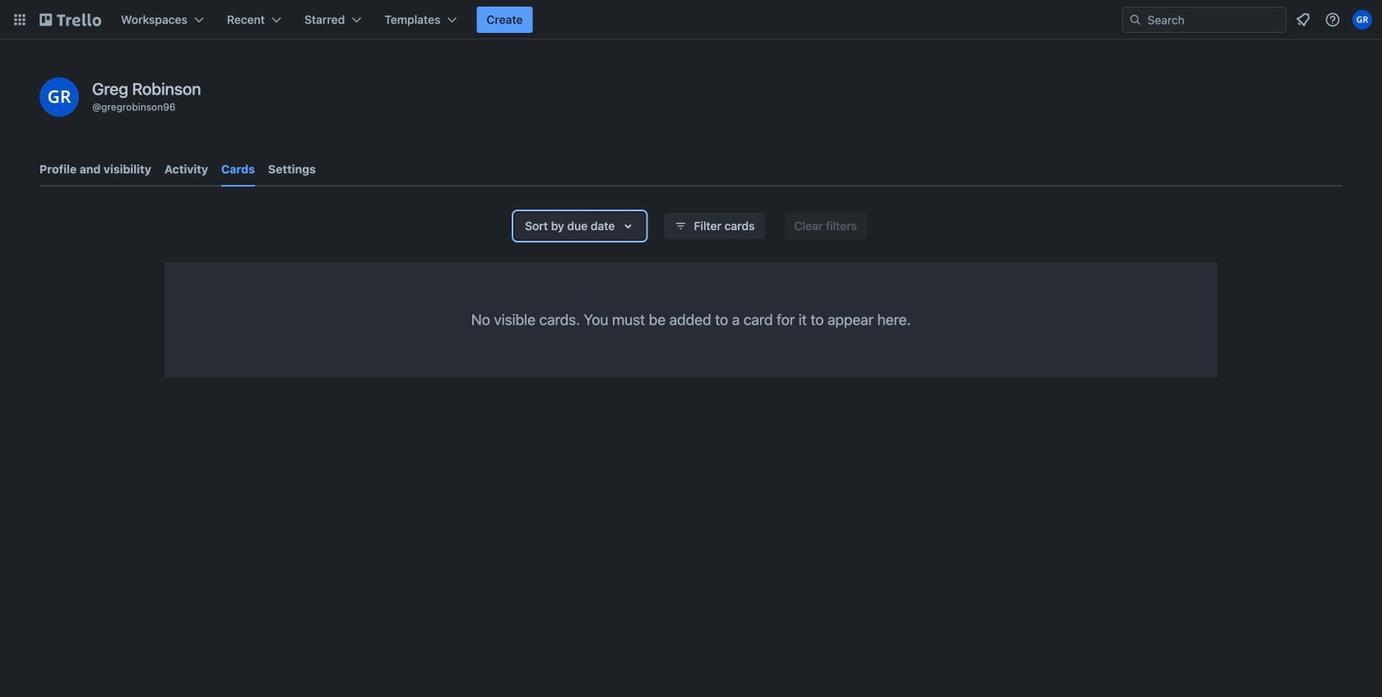 Task type: vqa. For each thing, say whether or not it's contained in the screenshot.
left PETERSON'S
no



Task type: locate. For each thing, give the bounding box(es) containing it.
Search field
[[1142, 8, 1286, 31]]

back to home image
[[39, 7, 101, 33]]

0 notifications image
[[1293, 10, 1313, 30]]

search image
[[1129, 13, 1142, 26]]



Task type: describe. For each thing, give the bounding box(es) containing it.
greg robinson (gregrobinson96) image
[[1353, 10, 1372, 30]]

greg robinson (gregrobinson96) image
[[39, 77, 79, 117]]

open information menu image
[[1325, 12, 1341, 28]]

primary element
[[0, 0, 1382, 39]]



